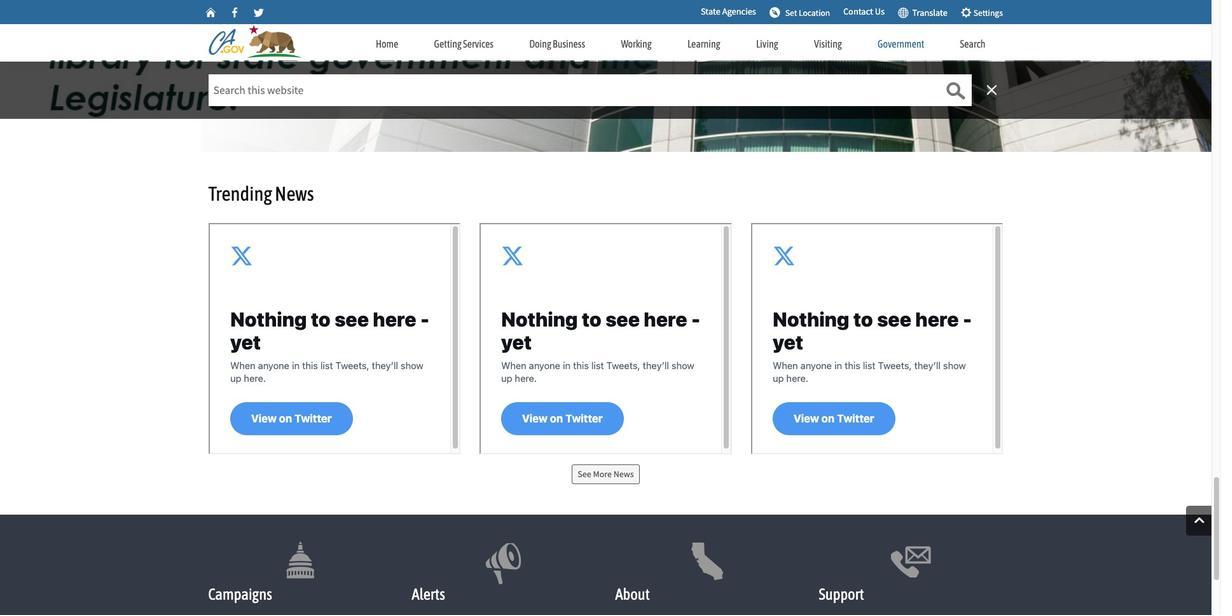 Task type: vqa. For each thing, say whether or not it's contained in the screenshot.
Home link on the top
yes



Task type: describe. For each thing, give the bounding box(es) containing it.
living
[[756, 38, 778, 50]]

government
[[878, 38, 924, 50]]

getting        services link
[[416, 25, 511, 57]]

search
[[960, 38, 985, 50]]

banner containing state agencies
[[0, 0, 1212, 119]]

working link
[[603, 25, 670, 57]]

globe image
[[897, 6, 909, 18]]

learning link
[[670, 25, 738, 57]]

government link
[[860, 25, 942, 57]]

getting        services
[[434, 38, 493, 50]]

support
[[819, 586, 864, 604]]

trending news
[[208, 183, 314, 206]]

state agencies
[[701, 6, 756, 17]]

set location button
[[765, 1, 834, 23]]

settings button
[[956, 1, 1007, 23]]

visiting link
[[796, 25, 860, 57]]

campaigns
[[208, 586, 272, 604]]

agencies
[[722, 6, 756, 17]]

business
[[553, 38, 585, 50]]

about
[[615, 586, 650, 604]]

doing
[[529, 38, 551, 50]]

alerts
[[412, 586, 445, 604]]

contact
[[843, 6, 873, 17]]

contact us link
[[843, 5, 885, 19]]

ca.gov logo image
[[208, 25, 308, 60]]

visiting
[[814, 38, 842, 50]]

home
[[376, 38, 398, 50]]

settings
[[972, 8, 1003, 18]]

state agencies link
[[701, 5, 756, 19]]

translate
[[909, 7, 948, 18]]

Search this website text field
[[208, 74, 971, 106]]

see more news
[[578, 469, 634, 480]]



Task type: locate. For each thing, give the bounding box(es) containing it.
getting
[[434, 38, 462, 50]]

doing business
[[529, 38, 585, 50]]

doing business link
[[511, 25, 603, 57]]

working
[[621, 38, 652, 50]]

visit the california state library website image
[[0, 0, 1212, 152]]

0 vertical spatial news
[[275, 183, 314, 206]]

learning
[[687, 38, 720, 50]]

search button
[[942, 25, 1003, 59]]

news
[[275, 183, 314, 206], [614, 469, 634, 480]]

news right more
[[614, 469, 634, 480]]

set location
[[785, 8, 830, 18]]

set
[[785, 8, 797, 18]]

trending
[[208, 183, 272, 206]]

news right trending
[[275, 183, 314, 206]]

contact us
[[843, 6, 885, 17]]

see more news link
[[572, 465, 640, 485]]

more
[[593, 469, 612, 480]]

banner
[[0, 0, 1212, 119]]

1 horizontal spatial news
[[614, 469, 634, 480]]

state
[[701, 6, 720, 17]]

translate link
[[897, 4, 948, 20]]

see
[[578, 469, 591, 480]]

services
[[463, 38, 493, 50]]

compass image
[[769, 6, 780, 18]]

gear image
[[961, 6, 972, 18]]

0 horizontal spatial news
[[275, 183, 314, 206]]

1 vertical spatial news
[[614, 469, 634, 480]]

living link
[[738, 25, 796, 57]]

home link
[[358, 25, 416, 57]]

location
[[799, 8, 830, 18]]

us
[[875, 6, 885, 17]]



